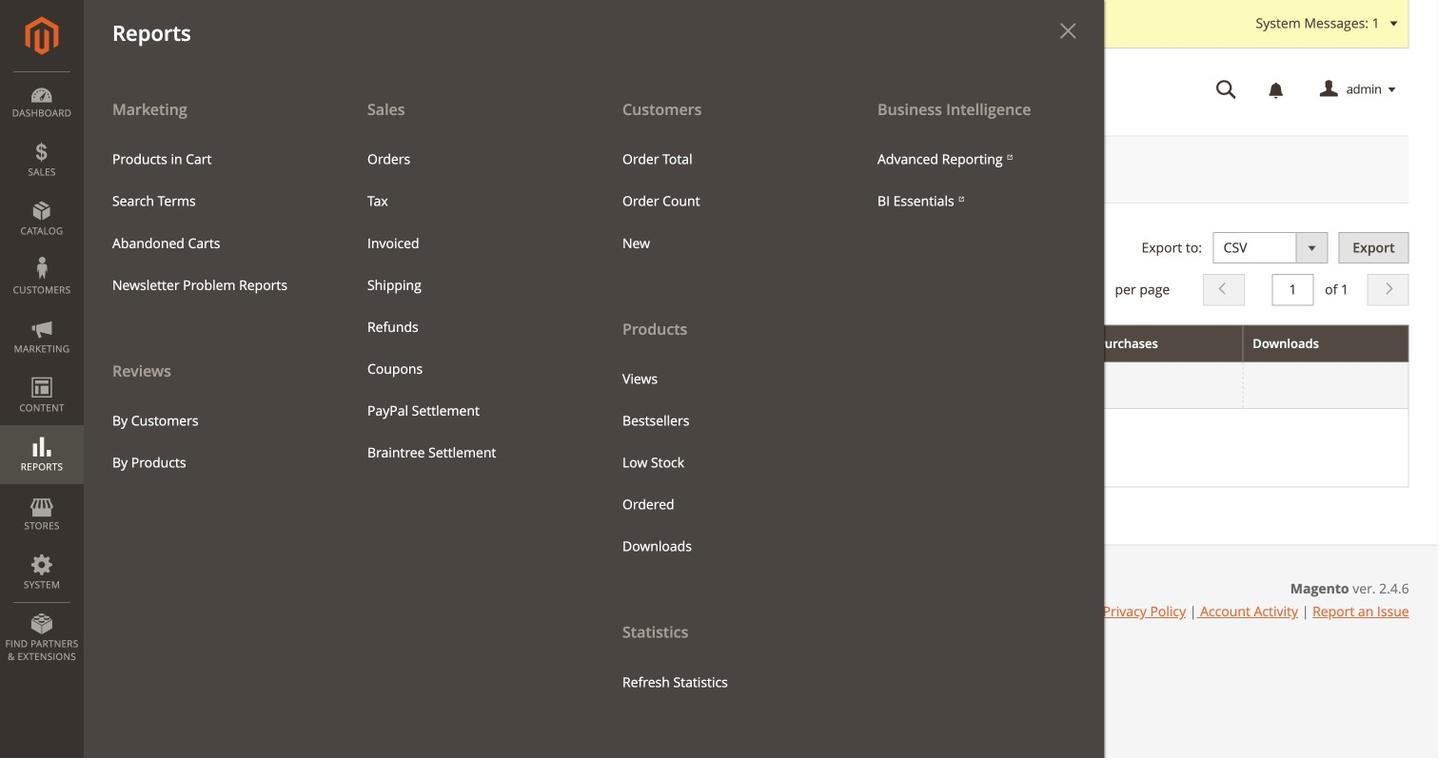 Task type: locate. For each thing, give the bounding box(es) containing it.
None text field
[[1273, 274, 1315, 306], [123, 372, 428, 399], [448, 372, 753, 399], [773, 372, 1078, 399], [1273, 274, 1315, 306], [123, 372, 428, 399], [448, 372, 753, 399], [773, 372, 1078, 399]]

menu
[[84, 88, 1105, 759], [84, 88, 339, 484], [594, 88, 849, 704], [98, 139, 325, 306], [353, 139, 580, 474], [609, 139, 835, 265], [864, 139, 1090, 223], [609, 359, 835, 568], [98, 401, 325, 484]]

magento admin panel image
[[25, 16, 59, 55]]

menu bar
[[0, 0, 1105, 759]]



